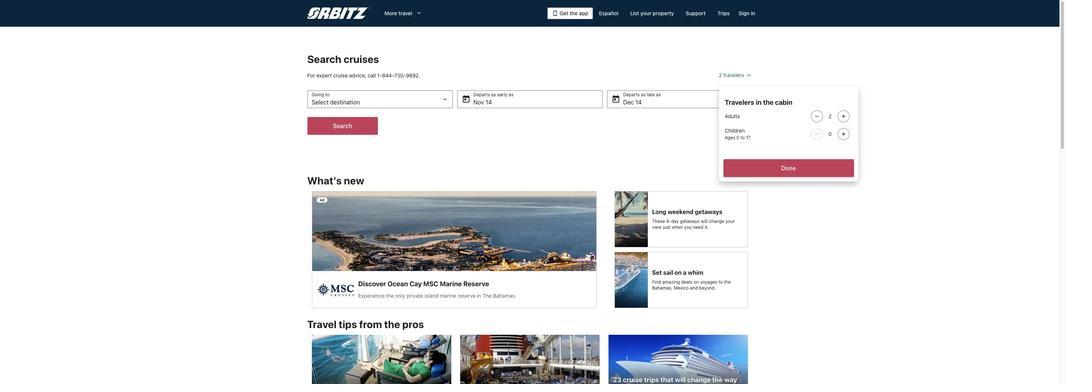 Task type: locate. For each thing, give the bounding box(es) containing it.
on left a
[[675, 270, 682, 276]]

23 cruise trips that will change the way you cruise
[[613, 377, 738, 385]]

change
[[709, 219, 725, 225], [688, 377, 711, 385]]

0 horizontal spatial on
[[675, 270, 682, 276]]

in right travelers
[[756, 99, 762, 107]]

these
[[653, 219, 665, 225]]

17
[[747, 135, 751, 141]]

14 right nov
[[486, 99, 492, 106]]

the left 'pros'
[[384, 319, 400, 331]]

you inside long weekend getaways these 4-day getaways will change your view just when you need it.
[[685, 225, 692, 230]]

0 horizontal spatial 14
[[486, 99, 492, 106]]

dec 14 button
[[607, 91, 753, 108]]

support link
[[680, 7, 712, 20]]

to
[[741, 135, 745, 141], [719, 280, 723, 285]]

1 horizontal spatial 14
[[636, 99, 642, 106]]

get the app
[[560, 10, 589, 16]]

cruise
[[333, 72, 348, 79], [623, 377, 643, 385], [626, 383, 646, 385]]

will right the that
[[675, 377, 686, 385]]

you
[[685, 225, 692, 230], [613, 383, 625, 385]]

1 vertical spatial search
[[333, 123, 352, 130]]

long
[[653, 209, 667, 216]]

0 vertical spatial to
[[741, 135, 745, 141]]

long weekend getaways these 4-day getaways will change your view just when you need it.
[[653, 209, 735, 230]]

main content
[[0, 27, 1060, 385]]

1 horizontal spatial your
[[726, 219, 735, 225]]

set
[[653, 270, 662, 276]]

on up the and
[[694, 280, 699, 285]]

more
[[385, 10, 397, 16]]

call
[[368, 72, 376, 79]]

will inside long weekend getaways these 4-day getaways will change your view just when you need it.
[[701, 219, 708, 225]]

nov 14
[[474, 99, 492, 106]]

done
[[782, 165, 796, 172]]

1 vertical spatial in
[[756, 99, 762, 107]]

14 right dec
[[636, 99, 642, 106]]

1 vertical spatial your
[[726, 219, 735, 225]]

medium image
[[746, 72, 753, 79]]

the
[[570, 10, 578, 16], [764, 99, 774, 107], [725, 280, 731, 285], [384, 319, 400, 331], [713, 377, 723, 385]]

2 travelers
[[719, 72, 745, 78]]

730-
[[395, 72, 406, 79]]

0 horizontal spatial you
[[613, 383, 625, 385]]

your
[[641, 10, 652, 16], [726, 219, 735, 225]]

2
[[719, 72, 722, 78]]

1 horizontal spatial on
[[694, 280, 699, 285]]

in
[[751, 10, 756, 16], [756, 99, 762, 107]]

getaways up it.
[[695, 209, 723, 216]]

1 horizontal spatial to
[[741, 135, 745, 141]]

you left trips
[[613, 383, 625, 385]]

tips
[[339, 319, 357, 331]]

0 horizontal spatial in
[[751, 10, 756, 16]]

0 vertical spatial on
[[675, 270, 682, 276]]

1 vertical spatial you
[[613, 383, 625, 385]]

the left cabin
[[764, 99, 774, 107]]

0 vertical spatial search
[[307, 53, 342, 65]]

travel
[[307, 319, 337, 331]]

the right "voyages"
[[725, 280, 731, 285]]

to right '0'
[[741, 135, 745, 141]]

travel tips from the pros
[[307, 319, 424, 331]]

sail
[[664, 270, 674, 276]]

0 vertical spatial change
[[709, 219, 725, 225]]

0 vertical spatial you
[[685, 225, 692, 230]]

mexico
[[674, 286, 689, 291]]

trips
[[644, 377, 659, 385]]

14 for nov 14
[[486, 99, 492, 106]]

get
[[560, 10, 569, 16]]

will up it.
[[701, 219, 708, 225]]

weekend
[[668, 209, 694, 216]]

0 vertical spatial will
[[701, 219, 708, 225]]

decrease children in room 1 image
[[813, 131, 822, 137]]

in right sign in the top right of the page
[[751, 10, 756, 16]]

2 14 from the left
[[636, 99, 642, 106]]

search inside button
[[333, 123, 352, 130]]

from
[[359, 319, 382, 331]]

9892.
[[406, 72, 420, 79]]

will
[[701, 219, 708, 225], [675, 377, 686, 385]]

travel
[[399, 10, 412, 16]]

0 horizontal spatial will
[[675, 377, 686, 385]]

pros
[[403, 319, 424, 331]]

what's new
[[307, 175, 365, 187]]

in inside main content
[[756, 99, 762, 107]]

in inside sign in dropdown button
[[751, 10, 756, 16]]

1 vertical spatial will
[[675, 377, 686, 385]]

0 vertical spatial getaways
[[695, 209, 723, 216]]

0 vertical spatial in
[[751, 10, 756, 16]]

14 inside button
[[486, 99, 492, 106]]

1 horizontal spatial you
[[685, 225, 692, 230]]

1 horizontal spatial in
[[756, 99, 762, 107]]

search for search
[[333, 123, 352, 130]]

0 horizontal spatial to
[[719, 280, 723, 285]]

on
[[675, 270, 682, 276], [694, 280, 699, 285]]

1 vertical spatial to
[[719, 280, 723, 285]]

0 vertical spatial your
[[641, 10, 652, 16]]

to right "voyages"
[[719, 280, 723, 285]]

search for search cruises
[[307, 53, 342, 65]]

español
[[599, 10, 619, 16]]

getaways
[[695, 209, 723, 216], [680, 219, 700, 225]]

the inside 23 cruise trips that will change the way you cruise
[[713, 377, 723, 385]]

1 14 from the left
[[486, 99, 492, 106]]

that
[[661, 377, 674, 385]]

more travel button
[[379, 7, 429, 20]]

you left the need
[[685, 225, 692, 230]]

1 horizontal spatial will
[[701, 219, 708, 225]]

getaways up the need
[[680, 219, 700, 225]]

14
[[486, 99, 492, 106], [636, 99, 642, 106]]

0 horizontal spatial your
[[641, 10, 652, 16]]

expert
[[317, 72, 332, 79]]

14 inside 'button'
[[636, 99, 642, 106]]

your inside long weekend getaways these 4-day getaways will change your view just when you need it.
[[726, 219, 735, 225]]

travelers
[[724, 72, 745, 78]]

the left way
[[713, 377, 723, 385]]

sign in button
[[736, 7, 759, 20]]

1 vertical spatial change
[[688, 377, 711, 385]]

change inside long weekend getaways these 4-day getaways will change your view just when you need it.
[[709, 219, 725, 225]]

to inside children ages 0 to 17
[[741, 135, 745, 141]]

to inside set sail on a whim find amazing deals on voyages to the bahamas, mexico and beyond.
[[719, 280, 723, 285]]

amazing
[[663, 280, 680, 285]]

view
[[653, 225, 662, 230]]

search cruises
[[307, 53, 379, 65]]



Task type: vqa. For each thing, say whether or not it's contained in the screenshot.
view
yes



Task type: describe. For each thing, give the bounding box(es) containing it.
list
[[631, 10, 640, 16]]

travelers
[[725, 99, 755, 107]]

will inside 23 cruise trips that will change the way you cruise
[[675, 377, 686, 385]]

for
[[307, 72, 315, 79]]

children
[[725, 128, 745, 134]]

done button
[[724, 160, 854, 177]]

the right get
[[570, 10, 578, 16]]

bahamas,
[[653, 286, 673, 291]]

1 vertical spatial getaways
[[680, 219, 700, 225]]

sign in
[[739, 10, 756, 16]]

sign
[[739, 10, 750, 16]]

español button
[[593, 7, 625, 20]]

whim
[[688, 270, 704, 276]]

travelers in the cabin
[[725, 99, 793, 107]]

search button
[[307, 117, 378, 135]]

property
[[653, 10, 674, 16]]

cruises
[[344, 53, 379, 65]]

need
[[694, 225, 704, 230]]

dec
[[624, 99, 634, 106]]

844-
[[382, 72, 395, 79]]

list your property link
[[625, 7, 680, 20]]

0
[[737, 135, 740, 141]]

deals
[[682, 280, 693, 285]]

way
[[725, 377, 738, 385]]

what's
[[307, 175, 342, 187]]

the inside set sail on a whim find amazing deals on voyages to the bahamas, mexico and beyond.
[[725, 280, 731, 285]]

change inside 23 cruise trips that will change the way you cruise
[[688, 377, 711, 385]]

just
[[663, 225, 671, 230]]

more travel
[[385, 10, 412, 16]]

cabin
[[776, 99, 793, 107]]

trips link
[[712, 7, 736, 20]]

increase children in room 1 image
[[840, 131, 849, 137]]

2 travelers button
[[719, 69, 753, 82]]

14 for dec 14
[[636, 99, 642, 106]]

app
[[579, 10, 589, 16]]

trips
[[718, 10, 730, 16]]

in for travelers
[[756, 99, 762, 107]]

find
[[653, 280, 662, 285]]

you inside 23 cruise trips that will change the way you cruise
[[613, 383, 625, 385]]

decrease adults in room 1 image
[[813, 114, 822, 119]]

adults
[[725, 113, 740, 119]]

orbitz logo image
[[307, 7, 370, 19]]

new
[[344, 175, 365, 187]]

it.
[[705, 225, 709, 230]]

voyages
[[701, 280, 718, 285]]

travel tips from the pros region
[[303, 315, 757, 385]]

download the app button image
[[553, 10, 558, 16]]

dec 14
[[624, 99, 642, 106]]

23
[[613, 377, 622, 385]]

your inside list your property link
[[641, 10, 652, 16]]

beyond.
[[699, 286, 716, 291]]

for expert cruise advice, call 1-844-730-9892.
[[307, 72, 420, 79]]

what's new region
[[303, 171, 757, 315]]

and
[[690, 286, 698, 291]]

nov 14 button
[[457, 91, 603, 108]]

a
[[684, 270, 687, 276]]

set sail on a whim find amazing deals on voyages to the bahamas, mexico and beyond.
[[653, 270, 731, 291]]

in for sign
[[751, 10, 756, 16]]

nov
[[474, 99, 484, 106]]

ages
[[725, 135, 736, 141]]

children ages 0 to 17
[[725, 128, 751, 141]]

increase adults in room 1 image
[[840, 114, 849, 119]]

main content containing search cruises
[[0, 27, 1060, 385]]

4-
[[667, 219, 672, 225]]

advice,
[[349, 72, 367, 79]]

day
[[672, 219, 679, 225]]

1 vertical spatial on
[[694, 280, 699, 285]]

support
[[686, 10, 706, 16]]

list your property
[[631, 10, 674, 16]]

1-
[[378, 72, 382, 79]]

when
[[672, 225, 683, 230]]

get the app link
[[548, 7, 593, 19]]



